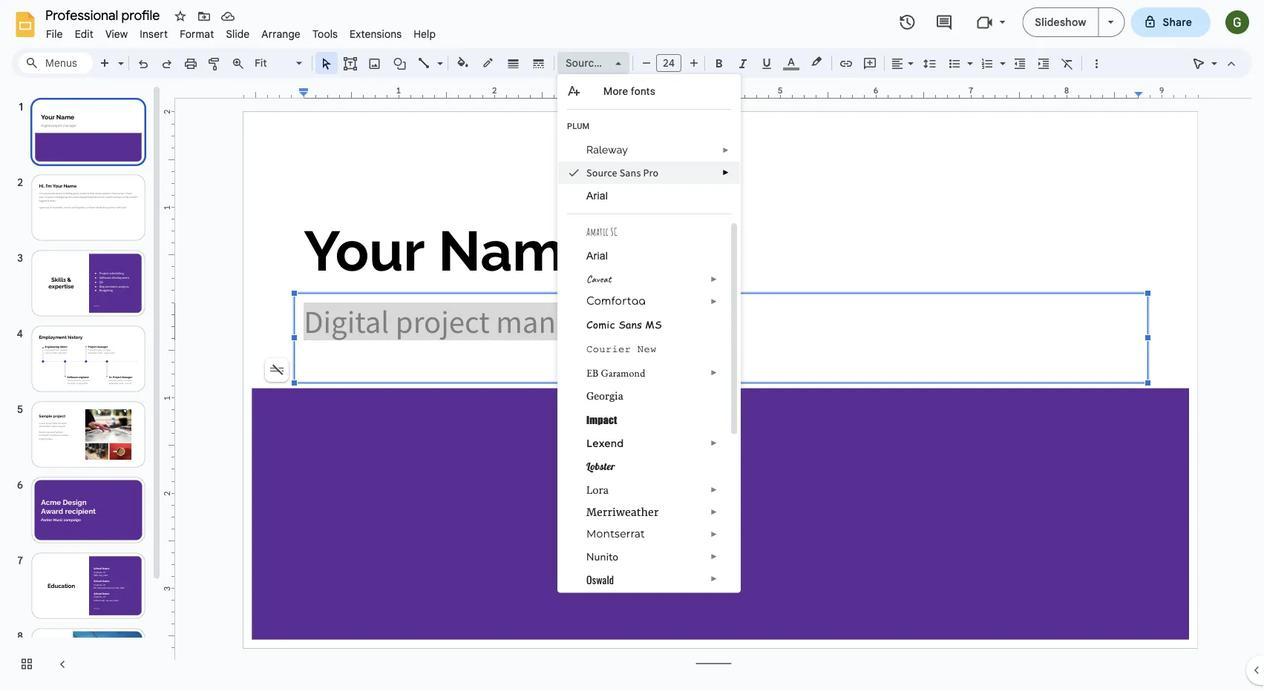 Task type: describe. For each thing, give the bounding box(es) containing it.
tools menu item
[[307, 25, 344, 43]]

border weight option
[[505, 53, 522, 73]]

merriweather
[[586, 506, 659, 519]]

arrange menu item
[[256, 25, 307, 43]]

2 arial from the top
[[586, 251, 608, 262]]

new slide with layout image
[[114, 53, 124, 59]]

numbered list menu image
[[996, 53, 1006, 59]]

share button
[[1131, 7, 1211, 37]]

border color: transparent image
[[480, 53, 497, 72]]

comfortaa
[[586, 295, 646, 307]]

line & paragraph spacing image
[[922, 53, 939, 73]]

1 arial from the top
[[586, 190, 608, 202]]

oswald
[[586, 573, 614, 588]]

edit menu item
[[69, 25, 99, 43]]

main toolbar
[[92, 0, 1108, 576]]

Rename text field
[[40, 6, 169, 24]]

live pointer settings image
[[1208, 53, 1218, 59]]

more fonts
[[604, 85, 656, 97]]

menu bar banner
[[0, 0, 1264, 692]]

► for comfortaa
[[710, 297, 718, 306]]

eb
[[586, 366, 599, 380]]

caveat
[[586, 273, 611, 286]]

do not autofit image
[[267, 360, 287, 381]]

navigation inside oswald application
[[0, 84, 163, 692]]

lobster
[[586, 460, 615, 473]]

fonts
[[631, 85, 656, 97]]

Star checkbox
[[170, 6, 191, 27]]

pro inside oswald menu
[[643, 166, 659, 180]]

presentation options image
[[1108, 21, 1114, 24]]

► for montserrat
[[710, 530, 718, 539]]

lora
[[586, 484, 609, 497]]

help menu item
[[408, 25, 442, 43]]

sc
[[611, 226, 618, 239]]

insert image image
[[366, 53, 383, 73]]

slide
[[226, 27, 250, 40]]

format
[[180, 27, 214, 40]]

► for merriweather
[[710, 508, 718, 517]]

plum
[[567, 121, 590, 131]]

2 vertical spatial sans
[[619, 317, 642, 332]]

left margin image
[[244, 87, 308, 98]]

Menus field
[[19, 53, 93, 73]]

more
[[604, 85, 628, 97]]

impact
[[586, 414, 617, 426]]

► for lexend
[[710, 439, 718, 448]]

arrange
[[262, 27, 301, 40]]

comic sans ms
[[586, 317, 662, 332]]

fill color: transparent image
[[455, 53, 472, 72]]

source sans pro inside oswald menu
[[586, 166, 659, 180]]

file menu item
[[40, 25, 69, 43]]

source inside font list. source sans pro selected. option
[[566, 56, 600, 69]]

Font size text field
[[657, 54, 681, 72]]

georgia
[[586, 390, 624, 402]]

insert
[[140, 27, 168, 40]]



Task type: locate. For each thing, give the bounding box(es) containing it.
1 vertical spatial arial
[[586, 251, 608, 262]]

edit
[[75, 27, 93, 40]]

source sans pro up more
[[566, 56, 645, 69]]

lexend
[[586, 437, 624, 450]]

help
[[414, 27, 436, 40]]

pro down the "plum" 'menu item'
[[643, 166, 659, 180]]

source inside oswald menu
[[586, 166, 617, 180]]

share
[[1163, 16, 1192, 29]]

slideshow
[[1035, 16, 1086, 29]]

menu bar inside menu bar banner
[[40, 19, 442, 44]]

plum menu item
[[567, 120, 704, 135]]

right margin image
[[1135, 87, 1198, 98]]

sans up more
[[602, 56, 626, 69]]

source sans pro
[[566, 56, 645, 69], [586, 166, 659, 180]]

menu bar
[[40, 19, 442, 44]]

oswald application
[[0, 0, 1264, 692]]

sans down raleway
[[620, 166, 641, 180]]

text color image
[[783, 53, 800, 71]]

raleway
[[586, 144, 628, 156]]

Font size field
[[656, 54, 687, 76]]

pro
[[629, 56, 645, 69], [643, 166, 659, 180]]

view menu item
[[99, 25, 134, 43]]

►
[[722, 146, 730, 155], [722, 169, 730, 177], [710, 275, 718, 284], [710, 297, 718, 306], [710, 369, 718, 377], [710, 439, 718, 448], [710, 486, 718, 494], [710, 508, 718, 517], [710, 530, 718, 539], [710, 553, 718, 561], [710, 575, 718, 584]]

border dash option
[[530, 53, 548, 73]]

arial up amatic
[[586, 190, 608, 202]]

► for eb garamond
[[710, 369, 718, 377]]

arial
[[586, 190, 608, 202], [586, 251, 608, 262]]

shape image
[[392, 53, 409, 73]]

montserrat
[[586, 528, 645, 541]]

highlight color image
[[808, 53, 825, 71]]

source sans pro down raleway
[[586, 166, 659, 180]]

2
[[162, 110, 172, 115]]

insert menu item
[[134, 25, 174, 43]]

pro inside option
[[629, 56, 645, 69]]

source
[[566, 56, 600, 69], [586, 166, 617, 180]]

sans left ms
[[619, 317, 642, 332]]

navigation
[[0, 84, 163, 692]]

0 vertical spatial source sans pro
[[566, 56, 645, 69]]

amatic
[[586, 226, 609, 239]]

pro up fonts
[[629, 56, 645, 69]]

source down raleway
[[586, 166, 617, 180]]

nunito
[[586, 550, 619, 565]]

1 vertical spatial sans
[[620, 166, 641, 180]]

► for caveat
[[710, 275, 718, 284]]

slide menu item
[[220, 25, 256, 43]]

eb garamond
[[586, 366, 645, 380]]

1 vertical spatial source sans pro
[[586, 166, 659, 180]]

courier new
[[586, 344, 657, 356]]

► for lora
[[710, 486, 718, 494]]

garamond
[[601, 366, 645, 380]]

mode and view toolbar
[[1187, 48, 1243, 78]]

Zoom text field
[[252, 53, 294, 73]]

slideshow button
[[1023, 7, 1099, 37]]

amatic sc
[[586, 226, 618, 239]]

► for nunito
[[710, 553, 718, 561]]

sans inside option
[[602, 56, 626, 69]]

oswald menu
[[558, 74, 741, 593]]

arial up caveat
[[586, 251, 608, 262]]

tools
[[312, 27, 338, 40]]

font list. source sans pro selected. option
[[566, 53, 645, 73]]

0 vertical spatial sans
[[602, 56, 626, 69]]

1 vertical spatial pro
[[643, 166, 659, 180]]

view
[[105, 27, 128, 40]]

0 vertical spatial arial
[[586, 190, 608, 202]]

extensions menu item
[[344, 25, 408, 43]]

format menu item
[[174, 25, 220, 43]]

1 vertical spatial source
[[586, 166, 617, 180]]

source right border dash option
[[566, 56, 600, 69]]

file
[[46, 27, 63, 40]]

0 vertical spatial source
[[566, 56, 600, 69]]

menu bar containing file
[[40, 19, 442, 44]]

new
[[638, 344, 657, 356]]

ms
[[645, 317, 662, 332]]

extensions
[[350, 27, 402, 40]]

sans
[[602, 56, 626, 69], [620, 166, 641, 180], [619, 317, 642, 332]]

option
[[265, 359, 289, 382]]

0 vertical spatial pro
[[629, 56, 645, 69]]

comic
[[586, 317, 615, 332]]

courier
[[586, 344, 631, 356]]

Zoom field
[[250, 53, 309, 74]]

source sans pro inside main toolbar
[[566, 56, 645, 69]]



Task type: vqa. For each thing, say whether or not it's contained in the screenshot.
third toolbar from the left
no



